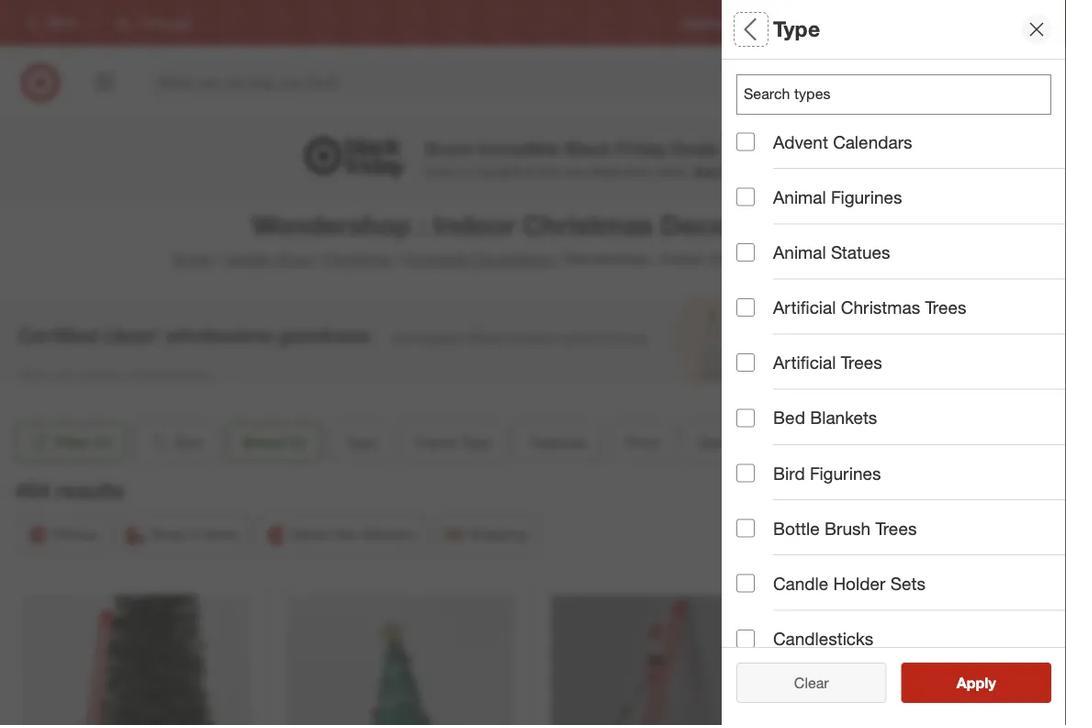 Task type: describe. For each thing, give the bounding box(es) containing it.
results for see results
[[968, 674, 1016, 692]]

type dialog
[[722, 0, 1067, 726]]

advent calendars
[[774, 131, 913, 152]]

artificial for artificial trees
[[774, 352, 836, 373]]

same day delivery
[[291, 526, 415, 544]]

price inside all filters dialog
[[737, 336, 780, 357]]

3 / from the left
[[395, 250, 400, 268]]

1 horizontal spatial theme
[[898, 434, 943, 452]]

0 horizontal spatial :
[[419, 209, 426, 241]]

ad
[[792, 16, 806, 30]]

animal statues
[[774, 242, 891, 263]]

color button
[[737, 574, 1067, 638]]

apply
[[957, 674, 996, 692]]

all filters dialog
[[722, 0, 1067, 726]]

0 vertical spatial guest rating
[[773, 434, 859, 452]]

weekly ad link
[[754, 15, 806, 31]]

Animal Statues checkbox
[[737, 243, 755, 262]]

rating inside all filters dialog
[[791, 464, 845, 486]]

Bottle Brush Trees checkbox
[[737, 520, 755, 538]]

advertisement region
[[0, 296, 1067, 385]]

shop inside wondershop : indoor christmas decorations target / holiday shop / christmas / christmas decorations / wondershop : indoor christmas decorations (454)
[[277, 250, 312, 268]]

features button inside all filters dialog
[[737, 253, 1067, 317]]

sponsored
[[1012, 386, 1067, 399]]

animal for animal figurines
[[774, 187, 827, 208]]

Candle Holder Sets checkbox
[[737, 575, 755, 593]]

Animal Figurines checkbox
[[737, 188, 755, 206]]

shop inside shop in store button
[[150, 526, 185, 544]]

registry
[[684, 16, 724, 30]]

Bird Figurines checkbox
[[737, 464, 755, 483]]

(1) for brand (1)
[[289, 434, 306, 452]]

2 vertical spatial deals
[[698, 434, 735, 452]]

decorations up advertisement region
[[474, 250, 554, 268]]

bird
[[774, 463, 805, 484]]

1 vertical spatial wondershop
[[252, 209, 411, 241]]

decorations left (454)
[[780, 250, 859, 268]]

shop in store button
[[116, 515, 250, 556]]

artificial for artificial christmas trees
[[774, 297, 836, 318]]

blankets
[[810, 408, 878, 429]]

holiday
[[224, 250, 273, 268]]

artificial trees
[[774, 352, 883, 373]]

score incredible black friday deals now save on top gifts & find new deals each week. start saving
[[425, 138, 767, 179]]

theme button inside all filters dialog
[[737, 510, 1067, 574]]

stores
[[1024, 16, 1056, 30]]

christmas decorations link
[[403, 250, 554, 268]]

start
[[693, 163, 724, 179]]

Bed Blankets checkbox
[[737, 409, 755, 427]]

christmas inside type dialog
[[841, 297, 921, 318]]

filter
[[55, 434, 91, 452]]

1 vertical spatial features button
[[515, 423, 603, 463]]

calendars
[[833, 131, 913, 152]]

0 vertical spatial theme button
[[882, 423, 959, 463]]

deals
[[590, 163, 621, 179]]

bird figurines
[[774, 463, 881, 484]]

all filters
[[737, 16, 825, 42]]

pickup
[[52, 526, 97, 544]]

each
[[625, 163, 653, 179]]

find stores
[[1000, 16, 1056, 30]]

guest inside all filters dialog
[[737, 464, 786, 486]]

all
[[737, 16, 762, 42]]

black
[[565, 138, 611, 159]]

1 vertical spatial indoor
[[662, 250, 704, 268]]

bottle brush trees
[[774, 518, 917, 539]]

brand for brand (1)
[[243, 434, 285, 452]]

color
[[737, 593, 782, 614]]

see results
[[938, 674, 1016, 692]]

statues
[[831, 242, 891, 263]]

incredible
[[478, 138, 560, 159]]

brand wondershop
[[737, 137, 810, 176]]

deals inside all filters dialog
[[737, 400, 784, 421]]

search
[[821, 75, 865, 93]]

1 horizontal spatial price button
[[737, 317, 1067, 381]]

day
[[333, 526, 358, 544]]

1 horizontal spatial :
[[654, 250, 658, 268]]

brand for brand wondershop
[[737, 137, 787, 158]]

clear all button
[[737, 663, 887, 704]]

wondershop : indoor christmas decorations target / holiday shop / christmas / christmas decorations / wondershop : indoor christmas decorations (454)
[[171, 209, 895, 268]]

bed blankets
[[774, 408, 878, 429]]

sort
[[175, 434, 203, 452]]

apply button
[[902, 663, 1052, 704]]

now
[[724, 138, 759, 159]]

artificial christmas trees
[[774, 297, 967, 318]]

decorations down animal figurines checkbox
[[661, 209, 815, 241]]

in
[[189, 526, 200, 544]]

deals button up bird figurines option
[[682, 423, 750, 463]]

holiday shop link
[[224, 250, 312, 268]]

sets
[[891, 573, 926, 594]]

weekly ad
[[754, 16, 806, 30]]

frame type inside all filters dialog
[[737, 207, 833, 228]]

shop in store
[[150, 526, 238, 544]]

see
[[938, 674, 964, 692]]

registry link
[[684, 15, 724, 31]]

none text field inside type dialog
[[737, 74, 1052, 115]]

sort button
[[134, 423, 219, 463]]



Task type: locate. For each thing, give the bounding box(es) containing it.
deals button down artificial trees
[[737, 381, 1067, 446]]

filter (1) button
[[15, 423, 126, 463]]

deals inside score incredible black friday deals now save on top gifts & find new deals each week. start saving
[[672, 138, 719, 159]]

0 horizontal spatial features button
[[515, 423, 603, 463]]

indoor up christmas decorations link
[[433, 209, 516, 241]]

christmas down new
[[523, 209, 653, 241]]

figurines for animal figurines
[[831, 187, 903, 208]]

0 horizontal spatial indoor
[[433, 209, 516, 241]]

results inside button
[[968, 674, 1016, 692]]

2 vertical spatial wondershop
[[566, 250, 650, 268]]

store
[[205, 526, 238, 544]]

: down week.
[[654, 250, 658, 268]]

clear left all
[[785, 674, 820, 692]]

0 horizontal spatial brand
[[243, 434, 285, 452]]

shipping
[[469, 526, 527, 544]]

0 vertical spatial price
[[737, 336, 780, 357]]

2 vertical spatial trees
[[876, 518, 917, 539]]

1 vertical spatial :
[[654, 250, 658, 268]]

/
[[215, 250, 220, 268], [316, 250, 320, 268], [395, 250, 400, 268], [557, 250, 562, 268]]

clear inside button
[[794, 674, 829, 692]]

candle holder sets
[[774, 573, 926, 594]]

bed
[[774, 408, 806, 429]]

0 horizontal spatial price button
[[610, 423, 675, 463]]

1 vertical spatial animal
[[774, 242, 827, 263]]

1 horizontal spatial frame type button
[[737, 188, 1067, 253]]

shipping button
[[435, 515, 539, 556]]

filters
[[768, 16, 825, 42]]

weekly
[[754, 16, 789, 30]]

Artificial Christmas Trees checkbox
[[737, 299, 755, 317]]

0 horizontal spatial frame type
[[415, 434, 492, 452]]

guest rating down "bed blankets"
[[773, 434, 859, 452]]

delivery
[[363, 526, 415, 544]]

1 vertical spatial theme button
[[737, 510, 1067, 574]]

wondershop up the christmas link
[[252, 209, 411, 241]]

frame type button inside all filters dialog
[[737, 188, 1067, 253]]

0 vertical spatial frame type button
[[737, 188, 1067, 253]]

artificial right artificial christmas trees option
[[774, 297, 836, 318]]

3
[[1036, 65, 1041, 76]]

advent
[[774, 131, 829, 152]]

filter (1)
[[55, 434, 112, 452]]

target link
[[171, 250, 211, 268]]

frame type
[[737, 207, 833, 228], [415, 434, 492, 452]]

3pc fabric gnome christmas figurine set - wondershop™ white/red image
[[816, 596, 1045, 726], [816, 596, 1045, 726]]

wondershop down deals
[[566, 250, 650, 268]]

1 horizontal spatial price
[[737, 336, 780, 357]]

0 vertical spatial results
[[56, 478, 124, 503]]

1 horizontal spatial frame type
[[737, 207, 833, 228]]

find
[[538, 163, 559, 179]]

1 vertical spatial results
[[968, 674, 1016, 692]]

brand up 'saving'
[[737, 137, 787, 158]]

guest rating inside all filters dialog
[[737, 464, 845, 486]]

None text field
[[737, 74, 1052, 115]]

rating down blankets
[[817, 434, 859, 452]]

0 vertical spatial features button
[[737, 253, 1067, 317]]

decorations
[[661, 209, 815, 241], [474, 250, 554, 268], [780, 250, 859, 268]]

clear for clear all
[[785, 674, 820, 692]]

1 vertical spatial rating
[[791, 464, 845, 486]]

1 vertical spatial shop
[[150, 526, 185, 544]]

figurines up bottle brush trees
[[810, 463, 881, 484]]

20" battery operated animated plush dancing christmas tree sculpture - wondershop™ green image
[[286, 596, 514, 726], [286, 596, 514, 726]]

1 vertical spatial type button
[[330, 423, 392, 463]]

1 vertical spatial deals
[[737, 400, 784, 421]]

0 vertical spatial deals
[[672, 138, 719, 159]]

rating down "bed blankets"
[[791, 464, 845, 486]]

1 vertical spatial trees
[[841, 352, 883, 373]]

(1) for filter (1)
[[95, 434, 112, 452]]

christmas right holiday shop link
[[324, 250, 391, 268]]

1 vertical spatial artificial
[[774, 352, 836, 373]]

1 (1) from the left
[[95, 434, 112, 452]]

type button right brand (1)
[[330, 423, 392, 463]]

gifts
[[498, 163, 522, 179]]

0 vertical spatial rating
[[817, 434, 859, 452]]

1 horizontal spatial features
[[737, 272, 809, 293]]

week.
[[656, 163, 690, 179]]

1 vertical spatial price
[[626, 434, 659, 452]]

clear for clear
[[794, 674, 829, 692]]

theme
[[898, 434, 943, 452], [737, 529, 793, 550]]

0 vertical spatial price button
[[737, 317, 1067, 381]]

animal
[[774, 187, 827, 208], [774, 242, 827, 263]]

1 horizontal spatial results
[[968, 674, 1016, 692]]

same
[[291, 526, 329, 544]]

clear all
[[785, 674, 838, 692]]

find stores link
[[1000, 15, 1056, 31]]

on
[[457, 163, 471, 179]]

deals button
[[737, 381, 1067, 446], [682, 423, 750, 463]]

1 horizontal spatial frame
[[737, 207, 789, 228]]

0 vertical spatial trees
[[926, 297, 967, 318]]

454 results
[[15, 478, 124, 503]]

:
[[419, 209, 426, 241], [654, 250, 658, 268]]

indoor left animal statues checkbox
[[662, 250, 704, 268]]

2 horizontal spatial wondershop
[[737, 160, 810, 176]]

frame
[[737, 207, 789, 228], [415, 434, 457, 452]]

guest
[[773, 434, 813, 452], [737, 464, 786, 486]]

0 vertical spatial :
[[419, 209, 426, 241]]

What can we help you find? suggestions appear below search field
[[147, 62, 834, 103]]

0 vertical spatial shop
[[277, 250, 312, 268]]

0 vertical spatial brand
[[737, 137, 787, 158]]

brush
[[825, 518, 871, 539]]

save
[[425, 163, 453, 179]]

1 vertical spatial frame type button
[[400, 423, 507, 463]]

christmas up artificial christmas trees option
[[709, 250, 775, 268]]

(1)
[[95, 434, 112, 452], [289, 434, 306, 452]]

find
[[1000, 16, 1021, 30]]

score
[[425, 138, 474, 159]]

0 vertical spatial wondershop
[[737, 160, 810, 176]]

0 vertical spatial figurines
[[831, 187, 903, 208]]

2 artificial from the top
[[774, 352, 836, 373]]

shop left in
[[150, 526, 185, 544]]

christmas link
[[324, 250, 391, 268]]

wondershop inside all filters dialog
[[737, 160, 810, 176]]

1 animal from the top
[[774, 187, 827, 208]]

rating
[[817, 434, 859, 452], [791, 464, 845, 486]]

animal figurines
[[774, 187, 903, 208]]

3 link
[[1008, 62, 1048, 103]]

features inside all filters dialog
[[737, 272, 809, 293]]

454
[[15, 478, 50, 503]]

friday
[[616, 138, 667, 159]]

theme inside all filters dialog
[[737, 529, 793, 550]]

animal for animal statues
[[774, 242, 827, 263]]

candle
[[774, 573, 829, 594]]

4 / from the left
[[557, 250, 562, 268]]

0 horizontal spatial wondershop
[[252, 209, 411, 241]]

target
[[171, 250, 211, 268]]

saving
[[728, 163, 767, 179]]

(454)
[[863, 250, 895, 268]]

/ right the christmas link
[[395, 250, 400, 268]]

animal down brand wondershop
[[774, 187, 827, 208]]

2 / from the left
[[316, 250, 320, 268]]

0 vertical spatial features
[[737, 272, 809, 293]]

trees
[[926, 297, 967, 318], [841, 352, 883, 373], [876, 518, 917, 539]]

1 vertical spatial frame
[[415, 434, 457, 452]]

price
[[737, 336, 780, 357], [626, 434, 659, 452]]

indoor
[[433, 209, 516, 241], [662, 250, 704, 268]]

1 horizontal spatial wondershop
[[566, 250, 650, 268]]

see results button
[[902, 663, 1052, 704]]

guest rating up bottle
[[737, 464, 845, 486]]

2 (1) from the left
[[289, 434, 306, 452]]

artificial up bed
[[774, 352, 836, 373]]

deals
[[672, 138, 719, 159], [737, 400, 784, 421], [698, 434, 735, 452]]

search button
[[821, 62, 865, 107]]

bottle
[[774, 518, 820, 539]]

0 horizontal spatial price
[[626, 434, 659, 452]]

1 vertical spatial guest
[[737, 464, 786, 486]]

1 horizontal spatial brand
[[737, 137, 787, 158]]

0 vertical spatial frame
[[737, 207, 789, 228]]

type button up calendars
[[737, 60, 1067, 124]]

results for 454 results
[[56, 478, 124, 503]]

animal right animal statues checkbox
[[774, 242, 827, 263]]

guest up bottle brush trees option
[[737, 464, 786, 486]]

top
[[475, 163, 494, 179]]

2 clear from the left
[[794, 674, 829, 692]]

1 vertical spatial frame type
[[415, 434, 492, 452]]

/ left the christmas link
[[316, 250, 320, 268]]

type inside dialog
[[774, 16, 821, 42]]

0 horizontal spatial theme
[[737, 529, 793, 550]]

(1) inside filter (1) button
[[95, 434, 112, 452]]

candlesticks
[[774, 629, 874, 650]]

christmas right the christmas link
[[403, 250, 470, 268]]

guest rating button
[[758, 423, 875, 463], [737, 446, 1067, 510]]

shop right holiday
[[277, 250, 312, 268]]

0 vertical spatial indoor
[[433, 209, 516, 241]]

0 horizontal spatial (1)
[[95, 434, 112, 452]]

results right the see
[[968, 674, 1016, 692]]

trees for brush
[[876, 518, 917, 539]]

Candlesticks checkbox
[[737, 630, 755, 648]]

1 vertical spatial price button
[[610, 423, 675, 463]]

brand inside brand wondershop
[[737, 137, 787, 158]]

results
[[56, 478, 124, 503], [968, 674, 1016, 692]]

0 horizontal spatial features
[[530, 434, 587, 452]]

frame inside all filters dialog
[[737, 207, 789, 228]]

trees for christmas
[[926, 297, 967, 318]]

0 horizontal spatial frame type button
[[400, 423, 507, 463]]

christmas down (454)
[[841, 297, 921, 318]]

0 vertical spatial guest
[[773, 434, 813, 452]]

clear inside button
[[785, 674, 820, 692]]

brand
[[737, 137, 787, 158], [243, 434, 285, 452]]

0 vertical spatial type button
[[737, 60, 1067, 124]]

0 horizontal spatial type button
[[330, 423, 392, 463]]

1 clear from the left
[[785, 674, 820, 692]]

1 horizontal spatial indoor
[[662, 250, 704, 268]]

holder
[[834, 573, 886, 594]]

0 vertical spatial theme
[[898, 434, 943, 452]]

figurines
[[831, 187, 903, 208], [810, 463, 881, 484]]

0 vertical spatial frame type
[[737, 207, 833, 228]]

1 horizontal spatial shop
[[277, 250, 312, 268]]

1 vertical spatial figurines
[[810, 463, 881, 484]]

new
[[563, 163, 587, 179]]

frame type button
[[737, 188, 1067, 253], [400, 423, 507, 463]]

1 horizontal spatial type button
[[737, 60, 1067, 124]]

1 horizontal spatial (1)
[[289, 434, 306, 452]]

type
[[774, 16, 821, 42], [737, 79, 776, 100], [794, 207, 833, 228], [345, 434, 377, 452], [461, 434, 492, 452]]

2 animal from the top
[[774, 242, 827, 263]]

Artificial Trees checkbox
[[737, 354, 755, 372]]

brand (1)
[[243, 434, 306, 452]]

pickup button
[[18, 515, 109, 556]]

wondershop down now
[[737, 160, 810, 176]]

1 horizontal spatial features button
[[737, 253, 1067, 317]]

brand right sort
[[243, 434, 285, 452]]

1 artificial from the top
[[774, 297, 836, 318]]

clear down candlesticks
[[794, 674, 829, 692]]

0 horizontal spatial results
[[56, 478, 124, 503]]

clear button
[[737, 663, 887, 704]]

figurines up statues
[[831, 187, 903, 208]]

&
[[526, 163, 534, 179]]

theme button
[[882, 423, 959, 463], [737, 510, 1067, 574]]

1 vertical spatial theme
[[737, 529, 793, 550]]

0 horizontal spatial shop
[[150, 526, 185, 544]]

0 vertical spatial artificial
[[774, 297, 836, 318]]

0 horizontal spatial frame
[[415, 434, 457, 452]]

1 vertical spatial guest rating
[[737, 464, 845, 486]]

figurines for bird figurines
[[810, 463, 881, 484]]

1 vertical spatial brand
[[243, 434, 285, 452]]

guest down bed
[[773, 434, 813, 452]]

/ right the target
[[215, 250, 220, 268]]

artificial
[[774, 297, 836, 318], [774, 352, 836, 373]]

: down save
[[419, 209, 426, 241]]

1 vertical spatial features
[[530, 434, 587, 452]]

all
[[824, 674, 838, 692]]

0 vertical spatial animal
[[774, 187, 827, 208]]

large climbing santa decorative christmas figurine red - wondershop™ image
[[22, 596, 250, 726], [22, 596, 250, 726], [551, 596, 779, 726], [551, 596, 779, 726]]

price button
[[737, 317, 1067, 381], [610, 423, 675, 463]]

/ right christmas decorations link
[[557, 250, 562, 268]]

results up pickup at the bottom
[[56, 478, 124, 503]]

1 / from the left
[[215, 250, 220, 268]]

Advent Calendars checkbox
[[737, 133, 755, 151]]

same day delivery button
[[257, 515, 427, 556]]



Task type: vqa. For each thing, say whether or not it's contained in the screenshot.
&
yes



